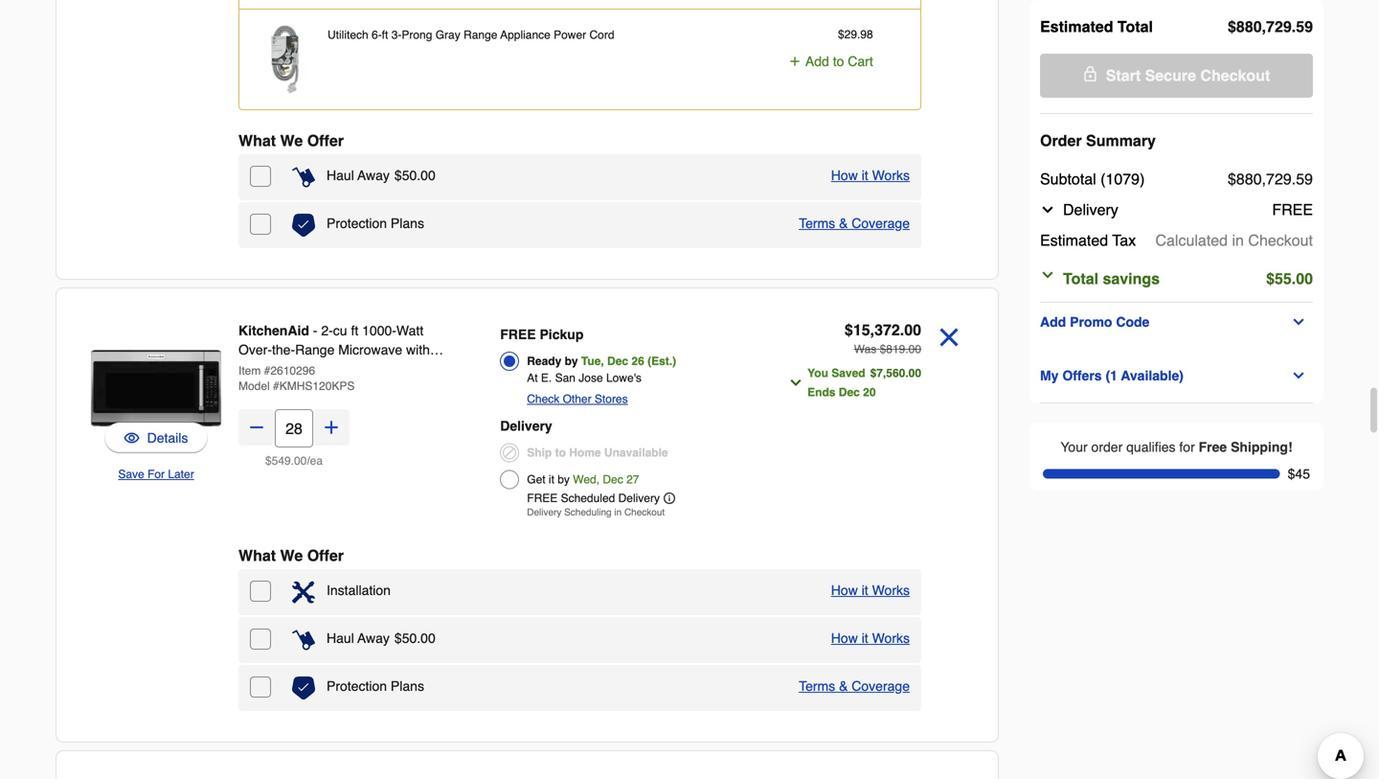Task type: vqa. For each thing, say whether or not it's contained in the screenshot.
Table of Contents
no



Task type: locate. For each thing, give the bounding box(es) containing it.
checkout up 55
[[1249, 231, 1314, 249]]

protection plan filled image for first terms & coverage 'button' from the top
[[292, 214, 315, 237]]

1 haul from the top
[[327, 168, 354, 183]]

option group containing free pickup
[[500, 321, 766, 523]]

protection plan filled image down haul away filled image
[[292, 677, 315, 700]]

ft right the cu
[[351, 323, 359, 338]]

what for haul away
[[239, 132, 276, 149]]

free down get
[[527, 492, 558, 505]]

dec up "lowe's"
[[608, 355, 629, 368]]

0 vertical spatial away
[[358, 168, 390, 183]]

1 vertical spatial dec
[[839, 386, 860, 399]]

$ 15,372 .00 was $ 819 .00
[[845, 321, 922, 356]]

1 vertical spatial chevron down image
[[1041, 267, 1056, 283]]

you
[[808, 367, 829, 380]]

0 vertical spatial 59
[[1297, 18, 1314, 35]]

in right calculated at the right top of page
[[1233, 231, 1245, 249]]

subtotal
[[1041, 170, 1097, 188]]

how it works button
[[832, 166, 910, 185], [832, 581, 910, 600], [832, 629, 910, 648]]

dec down saved
[[839, 386, 860, 399]]

1 50 from the top
[[402, 168, 417, 183]]

1 what from the top
[[239, 132, 276, 149]]

1 vertical spatial by
[[558, 473, 570, 486]]

2 haul away $ 50 .00 from the top
[[327, 631, 436, 646]]

0 vertical spatial to
[[833, 54, 845, 69]]

1 protection plans from the top
[[327, 216, 424, 231]]

haul away $ 50 .00 right haul away filled icon
[[327, 168, 436, 183]]

1 vertical spatial with
[[239, 380, 262, 396]]

start
[[1107, 67, 1141, 84]]

0 horizontal spatial to
[[555, 446, 566, 460]]

your
[[1061, 439, 1088, 455]]

1 880,729 from the top
[[1237, 18, 1293, 35]]

range right gray
[[464, 28, 498, 42]]

2 how from the top
[[832, 583, 858, 598]]

2 vertical spatial how it works
[[832, 631, 910, 646]]

1 vertical spatial 50
[[402, 631, 417, 646]]

2 vertical spatial how
[[832, 631, 858, 646]]

1 vertical spatial add
[[1041, 314, 1067, 330]]

with down item
[[239, 380, 262, 396]]

1 how it works from the top
[[832, 168, 910, 183]]

terms
[[799, 216, 836, 231], [799, 678, 836, 694]]

1 vertical spatial in
[[615, 507, 622, 518]]

2 how it works from the top
[[832, 583, 910, 598]]

2 protection plan filled image from the top
[[292, 677, 315, 700]]

1 vertical spatial terms & coverage button
[[799, 677, 910, 696]]

.
[[1293, 18, 1297, 35], [858, 28, 861, 41], [1293, 170, 1297, 188]]

protection plans for 1st terms & coverage 'button' from the bottom of the page's protection plan filled image
[[327, 678, 424, 694]]

total down estimated tax on the top right of the page
[[1064, 270, 1099, 287]]

chevron down image
[[1292, 368, 1307, 383], [789, 375, 804, 391]]

0 horizontal spatial total
[[1064, 270, 1099, 287]]

coverage
[[852, 216, 910, 231], [852, 678, 910, 694]]

819
[[887, 343, 906, 356]]

add right plus image
[[806, 54, 830, 69]]

0 vertical spatial free
[[1273, 201, 1314, 218]]

(1079)
[[1101, 170, 1146, 188]]

chevron down image down estimated tax on the top right of the page
[[1041, 267, 1056, 283]]

2-cu ft 1000-watt over-the-range microwave with sensor cooking (stainless steel with printshield finish) image
[[87, 319, 225, 457]]

1 protection plan filled image from the top
[[292, 214, 315, 237]]

1 away from the top
[[358, 168, 390, 183]]

1 works from the top
[[873, 168, 910, 183]]

appliance
[[501, 28, 551, 42]]

#kmhs120kps
[[273, 379, 355, 393]]

1 we from the top
[[280, 132, 303, 149]]

1 vertical spatial plans
[[391, 678, 424, 694]]

we for installation
[[280, 547, 303, 564]]

chevron down image up shipping!
[[1292, 368, 1307, 383]]

2 50 from the top
[[402, 631, 417, 646]]

$ 880,729 . 59 up calculated in checkout at right top
[[1229, 170, 1314, 188]]

0 horizontal spatial range
[[295, 342, 335, 357]]

protection for first terms & coverage 'button' from the top
[[327, 216, 387, 231]]

what we offer up haul away filled icon
[[239, 132, 344, 149]]

1 vertical spatial what
[[239, 547, 276, 564]]

2 protection from the top
[[327, 678, 387, 694]]

dec
[[608, 355, 629, 368], [839, 386, 860, 399], [603, 473, 624, 486]]

block image
[[500, 443, 520, 462]]

2 works from the top
[[873, 583, 910, 598]]

terms & coverage for 1st terms & coverage 'button' from the bottom of the page
[[799, 678, 910, 694]]

1 vertical spatial ft
[[351, 323, 359, 338]]

$ inside you saved $ 7,560 .00 ends dec 20
[[871, 367, 877, 380]]

0 vertical spatial terms
[[799, 216, 836, 231]]

offer up haul away filled icon
[[307, 132, 344, 149]]

chevron down image down $ 55 .00
[[1292, 314, 1307, 330]]

to right ship
[[555, 446, 566, 460]]

delivery down subtotal (1079)
[[1064, 201, 1119, 218]]

quickview image
[[124, 428, 140, 448]]

1 vertical spatial free
[[500, 327, 536, 342]]

2 terms & coverage from the top
[[799, 678, 910, 694]]

0 vertical spatial what we offer
[[239, 132, 344, 149]]

0 vertical spatial terms & coverage button
[[799, 214, 910, 233]]

details button
[[104, 423, 208, 453], [124, 428, 188, 448]]

what for installation
[[239, 547, 276, 564]]

summary
[[1087, 132, 1157, 149]]

in
[[1233, 231, 1245, 249], [615, 507, 622, 518]]

$ 880,729 . 59 for total
[[1229, 18, 1314, 35]]

27
[[627, 473, 640, 486]]

1 vertical spatial range
[[295, 342, 335, 357]]

checkout right secure
[[1201, 67, 1271, 84]]

later
[[168, 468, 194, 481]]

2 plans from the top
[[391, 678, 424, 694]]

total up start
[[1118, 18, 1154, 35]]

how for how
[[832, 583, 858, 598]]

item
[[239, 364, 261, 378]]

1 vertical spatial checkout
[[1249, 231, 1314, 249]]

assembly image
[[292, 581, 315, 604]]

880,729
[[1237, 18, 1293, 35], [1237, 170, 1293, 188]]

away down installation
[[358, 631, 390, 646]]

0 vertical spatial $ 880,729 . 59
[[1229, 18, 1314, 35]]

chevron down image
[[1041, 202, 1056, 218], [1041, 267, 1056, 283], [1292, 314, 1307, 330]]

what we offer up assembly icon
[[239, 547, 344, 564]]

0 vertical spatial in
[[1233, 231, 1245, 249]]

1 vertical spatial terms & coverage
[[799, 678, 910, 694]]

1 coverage from the top
[[852, 216, 910, 231]]

2 vertical spatial chevron down image
[[1292, 314, 1307, 330]]

haul away $ 50 .00 for haul away filled image
[[327, 631, 436, 646]]

ft
[[382, 28, 388, 42], [351, 323, 359, 338]]

0 vertical spatial haul
[[327, 168, 354, 183]]

$
[[1229, 18, 1237, 35], [839, 28, 845, 41], [395, 168, 402, 183], [1229, 170, 1237, 188], [1267, 270, 1275, 287], [845, 321, 854, 339], [880, 343, 887, 356], [871, 367, 877, 380], [265, 454, 272, 468], [395, 631, 402, 646]]

50
[[402, 168, 417, 183], [402, 631, 417, 646]]

estimated up secure icon
[[1041, 18, 1114, 35]]

dec left 27
[[603, 473, 624, 486]]

away right haul away filled icon
[[358, 168, 390, 183]]

by up san
[[565, 355, 578, 368]]

$ 880,729 . 59 up start secure checkout
[[1229, 18, 1314, 35]]

2 haul from the top
[[327, 631, 354, 646]]

. for subtotal (1079)
[[1293, 170, 1297, 188]]

1 offer from the top
[[307, 132, 344, 149]]

1 how from the top
[[832, 168, 858, 183]]

it
[[862, 168, 869, 183], [549, 473, 555, 486], [862, 583, 869, 598], [862, 631, 869, 646]]

1 vertical spatial how it works
[[832, 583, 910, 598]]

free up calculated in checkout at right top
[[1273, 201, 1314, 218]]

1 horizontal spatial to
[[833, 54, 845, 69]]

2 offer from the top
[[307, 547, 344, 564]]

delivery scheduling in checkout
[[527, 507, 665, 518]]

what we offer
[[239, 132, 344, 149], [239, 547, 344, 564]]

add left promo
[[1041, 314, 1067, 330]]

was
[[855, 343, 877, 356]]

880,729 for estimated total
[[1237, 18, 1293, 35]]

ft for 6-
[[382, 28, 388, 42]]

chevron down image for delivery
[[1041, 202, 1056, 218]]

how it works button for works
[[832, 581, 910, 600]]

your order qualifies for free shipping!
[[1061, 439, 1293, 455]]

1 horizontal spatial add
[[1041, 314, 1067, 330]]

2 away from the top
[[358, 631, 390, 646]]

$ 880,729 . 59
[[1229, 18, 1314, 35], [1229, 170, 1314, 188]]

at
[[527, 371, 538, 385]]

$ 549 .00 /ea
[[265, 454, 323, 468]]

2 estimated from the top
[[1041, 231, 1109, 249]]

terms for first terms & coverage 'button' from the top
[[799, 216, 836, 231]]

model
[[239, 379, 270, 393]]

2 59 from the top
[[1297, 170, 1314, 188]]

gray
[[436, 28, 461, 42]]

estimated for estimated tax
[[1041, 231, 1109, 249]]

we up haul away filled icon
[[280, 132, 303, 149]]

1 horizontal spatial total
[[1118, 18, 1154, 35]]

chevron down image for total savings
[[1041, 267, 1056, 283]]

we up assembly icon
[[280, 547, 303, 564]]

haul for haul away filled image
[[327, 631, 354, 646]]

haul right haul away filled image
[[327, 631, 354, 646]]

1 vertical spatial $ 880,729 . 59
[[1229, 170, 1314, 188]]

free up ready
[[500, 327, 536, 342]]

2 what from the top
[[239, 547, 276, 564]]

0 vertical spatial coverage
[[852, 216, 910, 231]]

0 vertical spatial how
[[832, 168, 858, 183]]

qualifies
[[1127, 439, 1176, 455]]

range down -
[[295, 342, 335, 357]]

1 vertical spatial we
[[280, 547, 303, 564]]

delivery
[[1064, 201, 1119, 218], [500, 418, 553, 434], [619, 492, 660, 505], [527, 507, 562, 518]]

checkout down info image
[[625, 507, 665, 518]]

estimated left tax
[[1041, 231, 1109, 249]]

$ down calculated in checkout at right top
[[1267, 270, 1275, 287]]

1 vertical spatial protection
[[327, 678, 387, 694]]

6-ft 3-prong gray range appliance power cord image
[[251, 25, 320, 94]]

0 vertical spatial we
[[280, 132, 303, 149]]

2 vertical spatial dec
[[603, 473, 624, 486]]

0 vertical spatial checkout
[[1201, 67, 1271, 84]]

1 estimated from the top
[[1041, 18, 1114, 35]]

coverage for 1st terms & coverage 'button' from the bottom of the page
[[852, 678, 910, 694]]

2 $ 880,729 . 59 from the top
[[1229, 170, 1314, 188]]

1 vertical spatial offer
[[307, 547, 344, 564]]

0 vertical spatial haul away $ 50 .00
[[327, 168, 436, 183]]

0 horizontal spatial chevron down image
[[789, 375, 804, 391]]

1 vertical spatial protection plans
[[327, 678, 424, 694]]

0 vertical spatial protection plan filled image
[[292, 214, 315, 237]]

$ 880,729 . 59 for (1079)
[[1229, 170, 1314, 188]]

26
[[632, 355, 645, 368]]

free
[[1199, 439, 1228, 455]]

1 vertical spatial works
[[873, 583, 910, 598]]

haul away filled image
[[292, 166, 315, 189]]

it for how it works button for coverage
[[862, 168, 869, 183]]

0 vertical spatial 880,729
[[1237, 18, 1293, 35]]

range inside the 2-cu ft 1000-watt over-the-range microwave with sensor cooking (stainless steel with printshield finish)
[[295, 342, 335, 357]]

offer for installation
[[307, 547, 344, 564]]

2 & from the top
[[840, 678, 848, 694]]

option group
[[500, 321, 766, 523]]

jose
[[579, 371, 603, 385]]

1 vertical spatial what we offer
[[239, 547, 344, 564]]

0 vertical spatial 50
[[402, 168, 417, 183]]

you saved $ 7,560 .00 ends dec 20
[[808, 367, 922, 399]]

1 $ 880,729 . 59 from the top
[[1229, 18, 1314, 35]]

2 we from the top
[[280, 547, 303, 564]]

0 vertical spatial how it works
[[832, 168, 910, 183]]

0 horizontal spatial add
[[806, 54, 830, 69]]

plans
[[391, 216, 424, 231], [391, 678, 424, 694]]

steel
[[400, 361, 431, 377]]

0 vertical spatial offer
[[307, 132, 344, 149]]

we
[[280, 132, 303, 149], [280, 547, 303, 564]]

checkout inside option group
[[625, 507, 665, 518]]

haul away $ 50 .00 down installation
[[327, 631, 436, 646]]

2 how it works button from the top
[[832, 581, 910, 600]]

0 vertical spatial dec
[[608, 355, 629, 368]]

59 for subtotal (1079)
[[1297, 170, 1314, 188]]

protection plan filled image
[[292, 214, 315, 237], [292, 677, 315, 700]]

0 horizontal spatial ft
[[351, 323, 359, 338]]

protection plan filled image down haul away filled icon
[[292, 214, 315, 237]]

1 59 from the top
[[1297, 18, 1314, 35]]

0 vertical spatial what
[[239, 132, 276, 149]]

2 vertical spatial how it works button
[[832, 629, 910, 648]]

other
[[563, 392, 592, 406]]

$ right was
[[880, 343, 887, 356]]

1 horizontal spatial range
[[464, 28, 498, 42]]

over-
[[239, 342, 272, 357]]

1 terms from the top
[[799, 216, 836, 231]]

2 what we offer from the top
[[239, 547, 344, 564]]

with up steel
[[406, 342, 430, 357]]

0 vertical spatial estimated
[[1041, 18, 1114, 35]]

checkout inside button
[[1201, 67, 1271, 84]]

free
[[1273, 201, 1314, 218], [500, 327, 536, 342], [527, 492, 558, 505]]

delivery up ship
[[500, 418, 553, 434]]

dec inside you saved $ 7,560 .00 ends dec 20
[[839, 386, 860, 399]]

by left wed,
[[558, 473, 570, 486]]

0 vertical spatial add
[[806, 54, 830, 69]]

checkout
[[1201, 67, 1271, 84], [1249, 231, 1314, 249], [625, 507, 665, 518]]

haul right haul away filled icon
[[327, 168, 354, 183]]

59
[[1297, 18, 1314, 35], [1297, 170, 1314, 188]]

ft left the 3-
[[382, 28, 388, 42]]

ft inside the 2-cu ft 1000-watt over-the-range microwave with sensor cooking (stainless steel with printshield finish)
[[351, 323, 359, 338]]

$ right haul away filled icon
[[395, 168, 402, 183]]

cooking
[[285, 361, 334, 377]]

1 how it works button from the top
[[832, 166, 910, 185]]

secure image
[[1084, 66, 1099, 81]]

$ up 20
[[871, 367, 877, 380]]

1 haul away $ 50 .00 from the top
[[327, 168, 436, 183]]

in down free scheduled delivery
[[615, 507, 622, 518]]

1 protection from the top
[[327, 216, 387, 231]]

$ up calculated in checkout at right top
[[1229, 170, 1237, 188]]

finish)
[[333, 380, 373, 396]]

0 vertical spatial protection plans
[[327, 216, 424, 231]]

1 & from the top
[[840, 216, 848, 231]]

0 vertical spatial &
[[840, 216, 848, 231]]

add for add to cart
[[806, 54, 830, 69]]

1 vertical spatial 59
[[1297, 170, 1314, 188]]

0 vertical spatial works
[[873, 168, 910, 183]]

1 vertical spatial haul away $ 50 .00
[[327, 631, 436, 646]]

2 vertical spatial works
[[873, 631, 910, 646]]

1 what we offer from the top
[[239, 132, 344, 149]]

0 horizontal spatial in
[[615, 507, 622, 518]]

protection
[[327, 216, 387, 231], [327, 678, 387, 694]]

range
[[464, 28, 498, 42], [295, 342, 335, 357]]

1 vertical spatial &
[[840, 678, 848, 694]]

0 vertical spatial terms & coverage
[[799, 216, 910, 231]]

0 vertical spatial range
[[464, 28, 498, 42]]

total savings
[[1064, 270, 1161, 287]]

free scheduled delivery
[[527, 492, 660, 505]]

0 vertical spatial chevron down image
[[1041, 202, 1056, 218]]

1 vertical spatial estimated
[[1041, 231, 1109, 249]]

terms & coverage for first terms & coverage 'button' from the top
[[799, 216, 910, 231]]

880,729 up calculated in checkout at right top
[[1237, 170, 1293, 188]]

offer up assembly icon
[[307, 547, 344, 564]]

kitchenaid
[[239, 323, 309, 338]]

0 vertical spatial ft
[[382, 28, 388, 42]]

1 vertical spatial coverage
[[852, 678, 910, 694]]

1 horizontal spatial chevron down image
[[1292, 368, 1307, 383]]

1 vertical spatial how
[[832, 583, 858, 598]]

1 vertical spatial away
[[358, 631, 390, 646]]

2 protection plans from the top
[[327, 678, 424, 694]]

to inside option group
[[555, 446, 566, 460]]

1 terms & coverage from the top
[[799, 216, 910, 231]]

880,729 up start secure checkout
[[1237, 18, 1293, 35]]

1 horizontal spatial in
[[1233, 231, 1245, 249]]

1 vertical spatial terms
[[799, 678, 836, 694]]

chevron down image down subtotal
[[1041, 202, 1056, 218]]

1 vertical spatial to
[[555, 446, 566, 460]]

2 880,729 from the top
[[1237, 170, 1293, 188]]

.00
[[417, 168, 436, 183], [1293, 270, 1314, 287], [901, 321, 922, 339], [906, 343, 922, 356], [906, 367, 922, 380], [291, 454, 307, 468], [417, 631, 436, 646]]

to left cart
[[833, 54, 845, 69]]

2 vertical spatial free
[[527, 492, 558, 505]]

protection for 1st terms & coverage 'button' from the bottom of the page
[[327, 678, 387, 694]]

1 plans from the top
[[391, 216, 424, 231]]

0 vertical spatial protection
[[327, 216, 387, 231]]

0 vertical spatial plans
[[391, 216, 424, 231]]

1 vertical spatial haul
[[327, 631, 354, 646]]

terms & coverage
[[799, 216, 910, 231], [799, 678, 910, 694]]

1 vertical spatial 880,729
[[1237, 170, 1293, 188]]

2 terms from the top
[[799, 678, 836, 694]]

1 vertical spatial how it works button
[[832, 581, 910, 600]]

0 vertical spatial how it works button
[[832, 166, 910, 185]]

away for haul away filled image
[[358, 631, 390, 646]]

minus image
[[247, 418, 266, 437]]

2 coverage from the top
[[852, 678, 910, 694]]

1 horizontal spatial with
[[406, 342, 430, 357]]

chevron down image left you
[[789, 375, 804, 391]]

how
[[832, 168, 858, 183], [832, 583, 858, 598], [832, 631, 858, 646]]

by
[[565, 355, 578, 368], [558, 473, 570, 486]]

1 horizontal spatial ft
[[382, 28, 388, 42]]

1 vertical spatial protection plan filled image
[[292, 677, 315, 700]]

how it works for coverage
[[832, 168, 910, 183]]

2 vertical spatial checkout
[[625, 507, 665, 518]]



Task type: describe. For each thing, give the bounding box(es) containing it.
installation
[[327, 583, 391, 598]]

microwave
[[339, 342, 403, 357]]

$ down minus 'icon'
[[265, 454, 272, 468]]

check
[[527, 392, 560, 406]]

& for 1st terms & coverage 'button' from the bottom of the page
[[840, 678, 848, 694]]

san
[[555, 371, 576, 385]]

20
[[864, 386, 876, 399]]

save for later button
[[118, 465, 194, 484]]

2-
[[321, 323, 333, 338]]

it for how it works button corresponding to works
[[862, 583, 869, 598]]

ft for cu
[[351, 323, 359, 338]]

haul away filled image
[[292, 629, 315, 652]]

3 how it works from the top
[[832, 631, 910, 646]]

save for later
[[118, 468, 194, 481]]

.00 inside you saved $ 7,560 .00 ends dec 20
[[906, 367, 922, 380]]

details
[[147, 430, 188, 446]]

ready by tue, dec 26 (est.)
[[527, 355, 677, 368]]

/ea
[[307, 454, 323, 468]]

saved
[[832, 367, 866, 380]]

$ up saved
[[845, 321, 854, 339]]

$ up start secure checkout
[[1229, 18, 1237, 35]]

$ 29 . 98
[[839, 28, 874, 41]]

haul away $ 50 .00 for haul away filled icon
[[327, 168, 436, 183]]

50 for haul away filled image
[[402, 631, 417, 646]]

prong
[[402, 28, 433, 42]]

order
[[1092, 439, 1123, 455]]

(est.)
[[648, 355, 677, 368]]

estimated for estimated total
[[1041, 18, 1114, 35]]

(stainless
[[338, 361, 397, 377]]

checkout for start secure checkout
[[1201, 67, 1271, 84]]

6-
[[372, 28, 382, 42]]

what we offer for haul away
[[239, 132, 344, 149]]

what we offer for installation
[[239, 547, 344, 564]]

pickup
[[540, 327, 584, 342]]

1 terms & coverage button from the top
[[799, 214, 910, 233]]

get
[[527, 473, 546, 486]]

cu
[[333, 323, 347, 338]]

my offers (1 available) link
[[1041, 364, 1314, 387]]

available)
[[1122, 368, 1184, 383]]

scheduled
[[561, 492, 616, 505]]

add promo code
[[1041, 314, 1150, 330]]

away for haul away filled icon
[[358, 168, 390, 183]]

55
[[1275, 270, 1293, 287]]

3 how it works button from the top
[[832, 629, 910, 648]]

estimated tax
[[1041, 231, 1137, 249]]

tue,
[[582, 355, 604, 368]]

add item to cart element
[[806, 52, 874, 71]]

delivery down get
[[527, 507, 562, 518]]

chevron down image inside my offers (1 available) link
[[1292, 368, 1307, 383]]

lowe's
[[607, 371, 642, 385]]

savings
[[1103, 270, 1161, 287]]

terms for 1st terms & coverage 'button' from the bottom of the page
[[799, 678, 836, 694]]

chevron down image inside add promo code link
[[1292, 314, 1307, 330]]

how it works for works
[[832, 583, 910, 598]]

for
[[1180, 439, 1196, 455]]

scheduling
[[565, 507, 612, 518]]

we for haul away
[[280, 132, 303, 149]]

880,729 for subtotal (1079)
[[1237, 170, 1293, 188]]

get it by wed, dec 27
[[527, 473, 640, 486]]

offers
[[1063, 368, 1103, 383]]

wed,
[[573, 473, 600, 486]]

. for estimated total
[[1293, 18, 1297, 35]]

save
[[118, 468, 144, 481]]

code
[[1117, 314, 1150, 330]]

cart
[[848, 54, 874, 69]]

how it works button for coverage
[[832, 166, 910, 185]]

home
[[569, 446, 601, 460]]

to for add
[[833, 54, 845, 69]]

50 for haul away filled icon
[[402, 168, 417, 183]]

watt
[[397, 323, 424, 338]]

start secure checkout button
[[1041, 54, 1314, 98]]

protection plan filled image for 1st terms & coverage 'button' from the bottom of the page
[[292, 677, 315, 700]]

utilitech 6-ft 3-prong gray range appliance power cord
[[328, 28, 615, 42]]

3-
[[392, 28, 402, 42]]

(1
[[1106, 368, 1118, 383]]

e.
[[541, 371, 552, 385]]

0 vertical spatial by
[[565, 355, 578, 368]]

remove item image
[[933, 321, 966, 354]]

plans for 1st terms & coverage 'button' from the bottom of the page's protection plan filled image
[[391, 678, 424, 694]]

stores
[[595, 392, 628, 406]]

checkout for calculated in checkout
[[1249, 231, 1314, 249]]

3 works from the top
[[873, 631, 910, 646]]

2-cu ft 1000-watt over-the-range microwave with sensor cooking (stainless steel with printshield finish)
[[239, 323, 431, 396]]

7,560
[[877, 367, 906, 380]]

add to cart
[[806, 54, 874, 69]]

plus image
[[322, 418, 341, 437]]

delivery down 27
[[619, 492, 660, 505]]

0 horizontal spatial with
[[239, 380, 262, 396]]

98
[[861, 28, 874, 41]]

secure
[[1146, 67, 1197, 84]]

59 for estimated total
[[1297, 18, 1314, 35]]

& for first terms & coverage 'button' from the top
[[840, 216, 848, 231]]

utilitech
[[328, 28, 369, 42]]

haul for haul away filled icon
[[327, 168, 354, 183]]

it inside option group
[[549, 473, 555, 486]]

549
[[272, 454, 291, 468]]

ready
[[527, 355, 562, 368]]

free for free scheduled delivery
[[527, 492, 558, 505]]

item #2610296 model #kmhs120kps
[[239, 364, 355, 393]]

calculated in checkout
[[1156, 231, 1314, 249]]

it for 1st how it works button from the bottom
[[862, 631, 869, 646]]

free for free
[[1273, 201, 1314, 218]]

$ left the 98
[[839, 28, 845, 41]]

in inside option group
[[615, 507, 622, 518]]

1 vertical spatial total
[[1064, 270, 1099, 287]]

unavailable
[[605, 446, 669, 460]]

#2610296
[[264, 364, 315, 378]]

for
[[148, 468, 165, 481]]

free pickup
[[500, 327, 584, 342]]

offer for haul away
[[307, 132, 344, 149]]

plans for first terms & coverage 'button' from the top's protection plan filled image
[[391, 216, 424, 231]]

$ right haul away filled image
[[395, 631, 402, 646]]

promo
[[1071, 314, 1113, 330]]

check other stores button
[[527, 390, 628, 409]]

order summary
[[1041, 132, 1157, 149]]

0 vertical spatial total
[[1118, 18, 1154, 35]]

at e. san jose lowe's check other stores
[[527, 371, 642, 406]]

info image
[[664, 493, 676, 504]]

works for terms & coverage
[[873, 168, 910, 183]]

the-
[[272, 342, 295, 357]]

0 vertical spatial with
[[406, 342, 430, 357]]

$ 55 .00
[[1267, 270, 1314, 287]]

Stepper number input field with increment and decrement buttons number field
[[275, 409, 313, 448]]

coverage for first terms & coverage 'button' from the top
[[852, 216, 910, 231]]

subtotal (1079)
[[1041, 170, 1146, 188]]

free for free pickup
[[500, 327, 536, 342]]

plus image
[[789, 55, 802, 68]]

ship
[[527, 446, 552, 460]]

kitchenaid -
[[239, 323, 321, 338]]

-
[[313, 323, 318, 338]]

add for add promo code
[[1041, 314, 1067, 330]]

ends
[[808, 386, 836, 399]]

2 terms & coverage button from the top
[[799, 677, 910, 696]]

1000-
[[362, 323, 397, 338]]

to for ship
[[555, 446, 566, 460]]

$45
[[1289, 466, 1311, 482]]

works for how it works
[[873, 583, 910, 598]]

protection plans for first terms & coverage 'button' from the top's protection plan filled image
[[327, 216, 424, 231]]

how for terms
[[832, 168, 858, 183]]

start secure checkout
[[1107, 67, 1271, 84]]

printshield
[[266, 380, 329, 396]]

3 how from the top
[[832, 631, 858, 646]]



